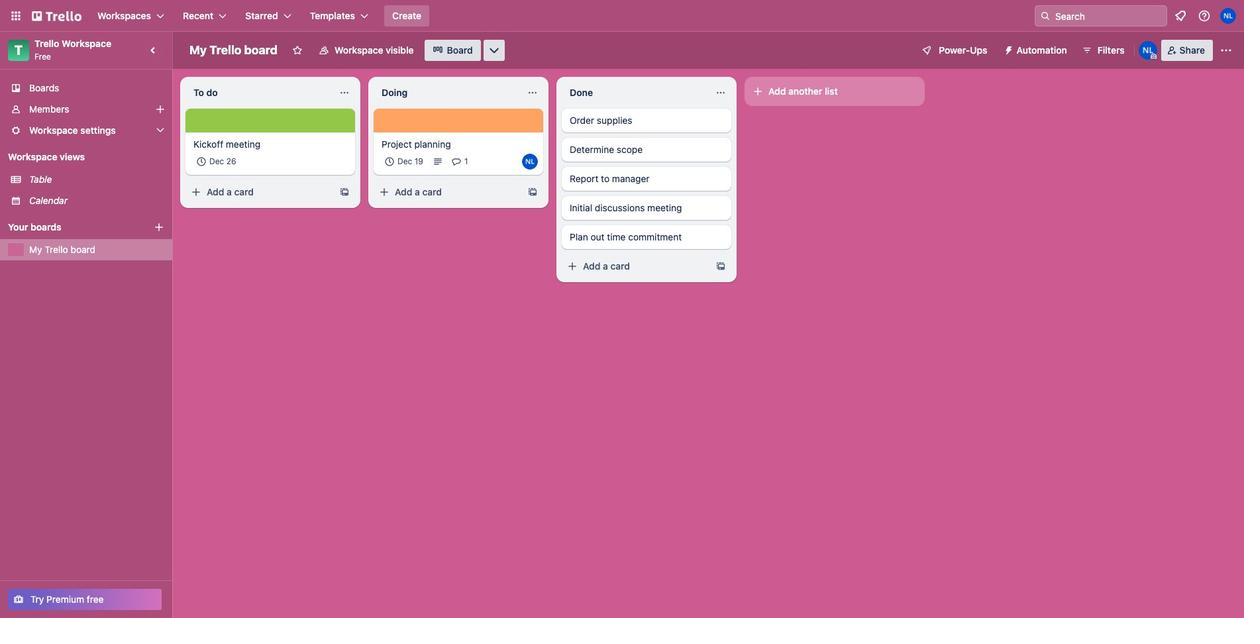 Task type: vqa. For each thing, say whether or not it's contained in the screenshot.
Start 14-day free trial
no



Task type: describe. For each thing, give the bounding box(es) containing it.
project planning
[[382, 139, 451, 150]]

scope
[[617, 144, 643, 155]]

kickoff
[[194, 139, 223, 150]]

noah lott (noahlott1) image
[[1221, 8, 1237, 24]]

create from template… image for planning
[[528, 187, 538, 198]]

add another list button
[[745, 77, 925, 106]]

add board image
[[154, 222, 164, 233]]

trello workspace free
[[34, 38, 111, 62]]

boards
[[31, 221, 61, 233]]

workspace visible
[[335, 44, 414, 56]]

add for done
[[583, 260, 601, 272]]

a for meeting
[[227, 186, 232, 198]]

add a card for planning
[[395, 186, 442, 198]]

meeting inside kickoff meeting link
[[226, 139, 261, 150]]

workspace navigation collapse icon image
[[144, 41, 163, 60]]

my trello board inside my trello board text field
[[190, 43, 278, 57]]

to
[[194, 87, 204, 98]]

report
[[570, 173, 599, 184]]

do
[[207, 87, 218, 98]]

determine scope link
[[570, 143, 724, 156]]

free
[[87, 594, 104, 605]]

plan out time commitment link
[[570, 231, 724, 244]]

power-ups
[[939, 44, 988, 56]]

1 vertical spatial my
[[29, 244, 42, 255]]

To do text field
[[186, 82, 331, 103]]

power-
[[939, 44, 971, 56]]

trello workspace link
[[34, 38, 111, 49]]

supplies
[[597, 115, 633, 126]]

dec for dec 26
[[209, 156, 224, 166]]

kickoff meeting
[[194, 139, 261, 150]]

workspace inside trello workspace free
[[62, 38, 111, 49]]

table
[[29, 174, 52, 185]]

planning
[[415, 139, 451, 150]]

workspace visible button
[[311, 40, 422, 61]]

add a card button for kickoff meeting
[[186, 182, 334, 203]]

my trello board link
[[29, 243, 164, 256]]

trello inside trello workspace free
[[34, 38, 59, 49]]

search image
[[1041, 11, 1051, 21]]

order supplies link
[[570, 114, 724, 127]]

visible
[[386, 44, 414, 56]]

plan out time commitment
[[570, 231, 682, 243]]

power-ups button
[[913, 40, 996, 61]]

plan
[[570, 231, 588, 243]]

trello inside text field
[[210, 43, 242, 57]]

board link
[[425, 40, 481, 61]]

your boards with 1 items element
[[8, 219, 134, 235]]

order supplies
[[570, 115, 633, 126]]

0 notifications image
[[1173, 8, 1189, 24]]

my trello board inside 'my trello board' link
[[29, 244, 96, 255]]

customize views image
[[488, 44, 501, 57]]

card for planning
[[423, 186, 442, 198]]

1 vertical spatial board
[[71, 244, 96, 255]]

19
[[415, 156, 423, 166]]

kickoff meeting link
[[194, 138, 347, 151]]

determine scope
[[570, 144, 643, 155]]

templates button
[[302, 5, 376, 27]]

26
[[226, 156, 236, 166]]

views
[[60, 151, 85, 162]]

board
[[447, 44, 473, 56]]

initial
[[570, 202, 593, 213]]

list
[[825, 85, 838, 97]]

determine
[[570, 144, 614, 155]]

try premium free button
[[8, 589, 162, 610]]

templates
[[310, 10, 355, 21]]

share
[[1180, 44, 1206, 56]]

members link
[[0, 99, 172, 120]]

starred button
[[237, 5, 299, 27]]

your boards
[[8, 221, 61, 233]]

filters button
[[1078, 40, 1129, 61]]

manager
[[612, 173, 650, 184]]

settings
[[80, 125, 116, 136]]

order
[[570, 115, 595, 126]]

1
[[465, 156, 468, 166]]

workspace for workspace visible
[[335, 44, 384, 56]]

initial discussions meeting link
[[570, 201, 724, 215]]

automation button
[[999, 40, 1076, 61]]

filters
[[1098, 44, 1125, 56]]

Done text field
[[562, 82, 708, 103]]

workspace views
[[8, 151, 85, 162]]

report to manager link
[[570, 172, 724, 186]]

boards
[[29, 82, 59, 93]]



Task type: locate. For each thing, give the bounding box(es) containing it.
share button
[[1162, 40, 1214, 61]]

Doing text field
[[374, 82, 520, 103]]

add a card button down 26
[[186, 182, 334, 203]]

add a card button down the "plan out time commitment" link in the top of the page
[[562, 256, 710, 277]]

card down 26
[[234, 186, 254, 198]]

workspace inside button
[[335, 44, 384, 56]]

boards link
[[0, 78, 172, 99]]

Search field
[[1051, 6, 1167, 26]]

Dec 26 checkbox
[[194, 154, 240, 170]]

0 horizontal spatial add a card
[[207, 186, 254, 198]]

card for meeting
[[234, 186, 254, 198]]

workspace down templates 'popup button'
[[335, 44, 384, 56]]

0 horizontal spatial create from template… image
[[339, 187, 350, 198]]

a down 19
[[415, 186, 420, 198]]

your
[[8, 221, 28, 233]]

1 horizontal spatial dec
[[398, 156, 412, 166]]

2 horizontal spatial a
[[603, 260, 608, 272]]

open information menu image
[[1198, 9, 1212, 23]]

add a card button for project planning
[[374, 182, 522, 203]]

a down 26
[[227, 186, 232, 198]]

0 horizontal spatial a
[[227, 186, 232, 198]]

meeting inside initial discussions meeting link
[[648, 202, 682, 213]]

try
[[30, 594, 44, 605]]

a for planning
[[415, 186, 420, 198]]

0 horizontal spatial my trello board
[[29, 244, 96, 255]]

workspaces button
[[89, 5, 172, 27]]

board inside text field
[[244, 43, 278, 57]]

workspace for workspace views
[[8, 151, 57, 162]]

free
[[34, 52, 51, 62]]

1 horizontal spatial my trello board
[[190, 43, 278, 57]]

1 horizontal spatial create from template… image
[[528, 187, 538, 198]]

2 horizontal spatial add a card
[[583, 260, 630, 272]]

2 horizontal spatial create from template… image
[[716, 261, 726, 272]]

workspace settings
[[29, 125, 116, 136]]

premium
[[47, 594, 84, 605]]

0 vertical spatial board
[[244, 43, 278, 57]]

starred
[[245, 10, 278, 21]]

create button
[[384, 5, 430, 27]]

Board name text field
[[183, 40, 284, 61]]

1 horizontal spatial card
[[423, 186, 442, 198]]

board down starred
[[244, 43, 278, 57]]

project
[[382, 139, 412, 150]]

add inside "button"
[[769, 85, 786, 97]]

add a card for meeting
[[207, 186, 254, 198]]

add a card down 19
[[395, 186, 442, 198]]

dec
[[209, 156, 224, 166], [398, 156, 412, 166]]

recent button
[[175, 5, 235, 27]]

meeting up 26
[[226, 139, 261, 150]]

0 vertical spatial my
[[190, 43, 207, 57]]

project planning link
[[382, 138, 536, 151]]

to
[[601, 173, 610, 184]]

add down dec 26 checkbox
[[207, 186, 224, 198]]

1 horizontal spatial add a card button
[[374, 182, 522, 203]]

commitment
[[629, 231, 682, 243]]

workspace for workspace settings
[[29, 125, 78, 136]]

my down your boards
[[29, 244, 42, 255]]

1 vertical spatial meeting
[[648, 202, 682, 213]]

a
[[227, 186, 232, 198], [415, 186, 420, 198], [603, 260, 608, 272]]

noah lott (noahlott1) image right filters
[[1139, 41, 1158, 60]]

dec left 19
[[398, 156, 412, 166]]

primary element
[[0, 0, 1245, 32]]

card
[[234, 186, 254, 198], [423, 186, 442, 198], [611, 260, 630, 272]]

workspace
[[62, 38, 111, 49], [335, 44, 384, 56], [29, 125, 78, 136], [8, 151, 57, 162]]

members
[[29, 103, 69, 115]]

create from template… image
[[339, 187, 350, 198], [528, 187, 538, 198], [716, 261, 726, 272]]

0 horizontal spatial dec
[[209, 156, 224, 166]]

dec for dec 19
[[398, 156, 412, 166]]

trello down recent popup button
[[210, 43, 242, 57]]

1 vertical spatial my trello board
[[29, 244, 96, 255]]

1 horizontal spatial a
[[415, 186, 420, 198]]

dec 19
[[398, 156, 423, 166]]

workspace inside dropdown button
[[29, 125, 78, 136]]

my down recent
[[190, 43, 207, 57]]

0 vertical spatial my trello board
[[190, 43, 278, 57]]

meeting
[[226, 139, 261, 150], [648, 202, 682, 213]]

sm image
[[999, 40, 1017, 58]]

add down out
[[583, 260, 601, 272]]

another
[[789, 85, 823, 97]]

time
[[607, 231, 626, 243]]

show menu image
[[1220, 44, 1233, 57]]

1 horizontal spatial noah lott (noahlott1) image
[[1139, 41, 1158, 60]]

add a card button down the 1
[[374, 182, 522, 203]]

1 vertical spatial noah lott (noahlott1) image
[[522, 154, 538, 170]]

out
[[591, 231, 605, 243]]

add
[[769, 85, 786, 97], [207, 186, 224, 198], [395, 186, 413, 198], [583, 260, 601, 272]]

my inside text field
[[190, 43, 207, 57]]

2 dec from the left
[[398, 156, 412, 166]]

workspace settings button
[[0, 120, 172, 141]]

automation
[[1017, 44, 1068, 56]]

add another list
[[769, 85, 838, 97]]

workspace down back to home "image"
[[62, 38, 111, 49]]

my trello board down 'your boards with 1 items' element
[[29, 244, 96, 255]]

workspace up table
[[8, 151, 57, 162]]

create
[[392, 10, 422, 21]]

this member is an admin of this board. image
[[1151, 54, 1157, 60]]

0 horizontal spatial my
[[29, 244, 42, 255]]

card down time
[[611, 260, 630, 272]]

back to home image
[[32, 5, 82, 27]]

board
[[244, 43, 278, 57], [71, 244, 96, 255]]

my
[[190, 43, 207, 57], [29, 244, 42, 255]]

report to manager
[[570, 173, 650, 184]]

trello up free
[[34, 38, 59, 49]]

Dec 19 checkbox
[[382, 154, 427, 170]]

calendar
[[29, 195, 68, 206]]

trello
[[34, 38, 59, 49], [210, 43, 242, 57], [45, 244, 68, 255]]

1 horizontal spatial board
[[244, 43, 278, 57]]

1 horizontal spatial my
[[190, 43, 207, 57]]

create from template… image for meeting
[[339, 187, 350, 198]]

add for doing
[[395, 186, 413, 198]]

meeting up commitment
[[648, 202, 682, 213]]

board down 'your boards with 1 items' element
[[71, 244, 96, 255]]

0 vertical spatial meeting
[[226, 139, 261, 150]]

initial discussions meeting
[[570, 202, 682, 213]]

0 horizontal spatial board
[[71, 244, 96, 255]]

try premium free
[[30, 594, 104, 605]]

add down dec 19 checkbox
[[395, 186, 413, 198]]

2 horizontal spatial add a card button
[[562, 256, 710, 277]]

table link
[[29, 173, 164, 186]]

1 horizontal spatial meeting
[[648, 202, 682, 213]]

add left another
[[769, 85, 786, 97]]

0 vertical spatial noah lott (noahlott1) image
[[1139, 41, 1158, 60]]

dec 26
[[209, 156, 236, 166]]

star or unstar board image
[[292, 45, 303, 56]]

my trello board down starred
[[190, 43, 278, 57]]

add for to do
[[207, 186, 224, 198]]

my trello board
[[190, 43, 278, 57], [29, 244, 96, 255]]

1 horizontal spatial add a card
[[395, 186, 442, 198]]

0 horizontal spatial noah lott (noahlott1) image
[[522, 154, 538, 170]]

noah lott (noahlott1) image
[[1139, 41, 1158, 60], [522, 154, 538, 170]]

add a card down 26
[[207, 186, 254, 198]]

to do
[[194, 87, 218, 98]]

dec left 26
[[209, 156, 224, 166]]

discussions
[[595, 202, 645, 213]]

ups
[[970, 44, 988, 56]]

0 horizontal spatial card
[[234, 186, 254, 198]]

recent
[[183, 10, 214, 21]]

calendar link
[[29, 194, 164, 207]]

card down 19
[[423, 186, 442, 198]]

t link
[[8, 40, 29, 61]]

t
[[14, 42, 23, 58]]

workspace down the members
[[29, 125, 78, 136]]

noah lott (noahlott1) image left determine
[[522, 154, 538, 170]]

add a card down out
[[583, 260, 630, 272]]

done
[[570, 87, 593, 98]]

workspaces
[[97, 10, 151, 21]]

0 horizontal spatial add a card button
[[186, 182, 334, 203]]

a down out
[[603, 260, 608, 272]]

trello down the boards
[[45, 244, 68, 255]]

2 horizontal spatial card
[[611, 260, 630, 272]]

add a card
[[207, 186, 254, 198], [395, 186, 442, 198], [583, 260, 630, 272]]

0 horizontal spatial meeting
[[226, 139, 261, 150]]

doing
[[382, 87, 408, 98]]

1 dec from the left
[[209, 156, 224, 166]]



